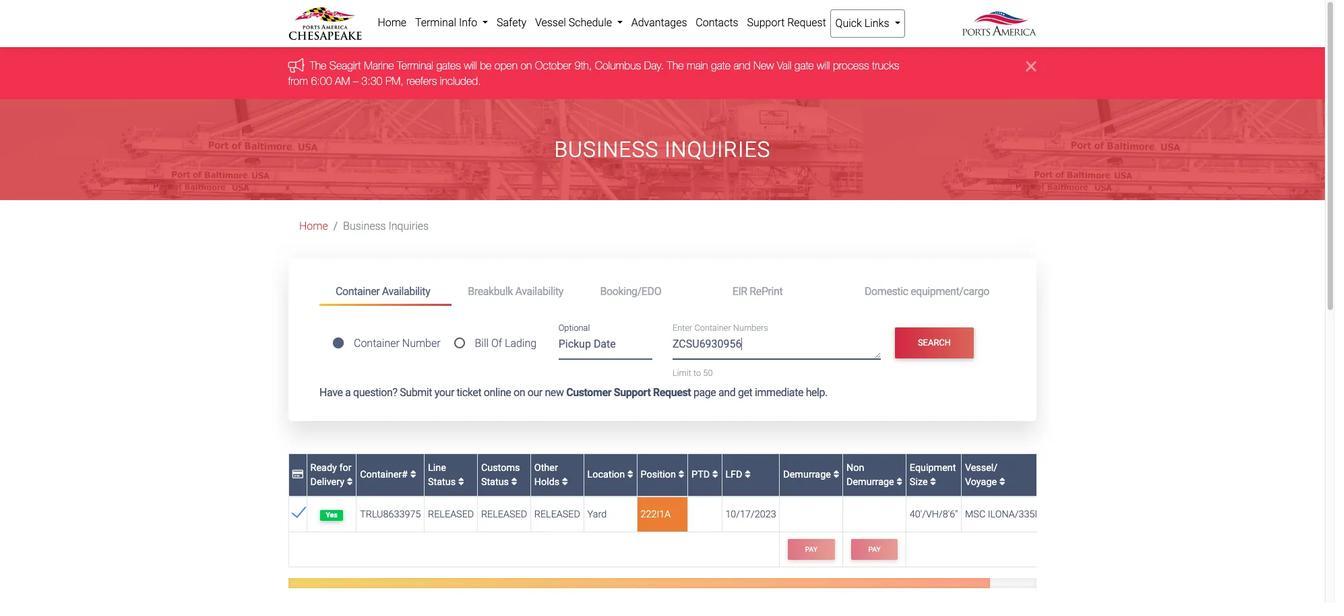 Task type: locate. For each thing, give the bounding box(es) containing it.
1 vertical spatial business inquiries
[[343, 220, 429, 233]]

10/17/2023
[[726, 509, 777, 520]]

other
[[535, 462, 558, 474]]

terminal left 'info'
[[415, 16, 456, 29]]

sort image inside the container# link
[[410, 470, 416, 480]]

size
[[910, 477, 928, 488]]

availability for container availability
[[382, 285, 430, 298]]

0 horizontal spatial business inquiries
[[343, 220, 429, 233]]

submit
[[400, 386, 432, 399]]

container right enter
[[695, 323, 731, 333]]

breakbulk availability link
[[452, 279, 584, 304]]

on inside the seagirt marine terminal gates will be open on october 9th, columbus day. the main gate and new vail gate will process trucks from 6:00 am – 3:30 pm, reefers included.
[[521, 60, 533, 72]]

0 horizontal spatial home
[[299, 220, 328, 233]]

home
[[378, 16, 407, 29], [299, 220, 328, 233]]

1 horizontal spatial request
[[788, 16, 827, 29]]

immediate
[[755, 386, 804, 399]]

our
[[528, 386, 543, 399]]

sort image for container#
[[410, 470, 416, 480]]

gate
[[712, 60, 731, 72], [795, 60, 815, 72]]

the right day.
[[668, 60, 684, 72]]

gate right vail
[[795, 60, 815, 72]]

sort image left ptd
[[679, 470, 685, 480]]

will left process
[[818, 60, 831, 72]]

0 vertical spatial and
[[734, 60, 751, 72]]

gate right main
[[712, 60, 731, 72]]

sort image inside location link
[[628, 470, 634, 480]]

optional
[[559, 323, 590, 333]]

enter
[[673, 323, 693, 333]]

sort image down customs
[[511, 477, 518, 487]]

the seagirt marine terminal gates will be open on october 9th, columbus day. the main gate and new vail gate will process trucks from 6:00 am – 3:30 pm, reefers included. alert
[[0, 47, 1326, 99]]

2 availability from the left
[[515, 285, 564, 298]]

your
[[435, 386, 454, 399]]

home link
[[374, 9, 411, 36], [299, 220, 328, 233]]

container for container availability
[[336, 285, 380, 298]]

1 horizontal spatial availability
[[515, 285, 564, 298]]

2 the from the left
[[668, 60, 684, 72]]

msc
[[965, 509, 986, 520]]

sort image left non
[[834, 470, 840, 480]]

1 horizontal spatial inquiries
[[665, 137, 771, 162]]

support
[[747, 16, 785, 29], [614, 386, 651, 399]]

ready
[[311, 462, 337, 474]]

limit
[[673, 368, 692, 378]]

0 vertical spatial request
[[788, 16, 827, 29]]

0 horizontal spatial status
[[428, 477, 456, 488]]

released down the holds
[[535, 509, 581, 520]]

1 the from the left
[[310, 60, 327, 72]]

sort image left the "size"
[[897, 477, 903, 487]]

9th,
[[575, 60, 593, 72]]

support right customer
[[614, 386, 651, 399]]

process
[[834, 60, 870, 72]]

on left our
[[514, 386, 525, 399]]

1 horizontal spatial will
[[818, 60, 831, 72]]

quick links link
[[831, 9, 905, 38]]

container left number on the bottom of the page
[[354, 337, 400, 350]]

yard
[[588, 509, 607, 520]]

released down the customs status
[[481, 509, 527, 520]]

business inquiries
[[555, 137, 771, 162], [343, 220, 429, 233]]

1 vertical spatial container
[[695, 323, 731, 333]]

and
[[734, 60, 751, 72], [719, 386, 736, 399]]

0 horizontal spatial released
[[428, 509, 474, 520]]

vessel
[[535, 16, 566, 29]]

will left be
[[465, 60, 478, 72]]

enter container numbers
[[673, 323, 769, 333]]

0 horizontal spatial the
[[310, 60, 327, 72]]

request
[[788, 16, 827, 29], [653, 386, 691, 399]]

status
[[428, 477, 456, 488], [481, 477, 509, 488]]

status down customs
[[481, 477, 509, 488]]

1 horizontal spatial gate
[[795, 60, 815, 72]]

eir
[[733, 285, 748, 298]]

3 released from the left
[[535, 509, 581, 520]]

0 vertical spatial on
[[521, 60, 533, 72]]

status inside "line status"
[[428, 477, 456, 488]]

0 horizontal spatial demurrage
[[784, 469, 834, 481]]

numbers
[[733, 323, 769, 333]]

support inside support request "link"
[[747, 16, 785, 29]]

bullhorn image
[[289, 58, 310, 73]]

0 horizontal spatial inquiries
[[389, 220, 429, 233]]

support request
[[747, 16, 827, 29]]

availability for breakbulk availability
[[515, 285, 564, 298]]

sort image up 10/17/2023
[[745, 470, 751, 480]]

quick
[[836, 17, 862, 30]]

request inside "link"
[[788, 16, 827, 29]]

demurrage inside non demurrage
[[847, 477, 895, 488]]

sort image down for
[[347, 477, 353, 487]]

availability up container number
[[382, 285, 430, 298]]

sort image
[[745, 470, 751, 480], [834, 470, 840, 480], [347, 477, 353, 487], [458, 477, 464, 487], [511, 477, 518, 487], [562, 477, 568, 487], [931, 477, 937, 487]]

have
[[320, 386, 343, 399]]

1 horizontal spatial status
[[481, 477, 509, 488]]

2 vertical spatial container
[[354, 337, 400, 350]]

a
[[345, 386, 351, 399]]

and left new
[[734, 60, 751, 72]]

1 horizontal spatial released
[[481, 509, 527, 520]]

gates
[[437, 60, 462, 72]]

status inside the customs status
[[481, 477, 509, 488]]

sort image left lfd
[[713, 470, 719, 480]]

marine
[[364, 60, 395, 72]]

on
[[521, 60, 533, 72], [514, 386, 525, 399]]

0 vertical spatial home link
[[374, 9, 411, 36]]

sort image right the "voyage"
[[1000, 477, 1006, 487]]

container for container number
[[354, 337, 400, 350]]

page
[[694, 386, 716, 399]]

sort image for position
[[679, 470, 685, 480]]

6:00
[[311, 75, 332, 87]]

2 gate from the left
[[795, 60, 815, 72]]

online
[[484, 386, 511, 399]]

credit card image
[[292, 470, 303, 480]]

ptd link
[[692, 469, 719, 481]]

sort image inside 'ptd' link
[[713, 470, 719, 480]]

demurrage left non
[[784, 469, 834, 481]]

on right open
[[521, 60, 533, 72]]

2 released from the left
[[481, 509, 527, 520]]

info
[[459, 16, 478, 29]]

1 horizontal spatial the
[[668, 60, 684, 72]]

container
[[336, 285, 380, 298], [695, 323, 731, 333], [354, 337, 400, 350]]

0 vertical spatial support
[[747, 16, 785, 29]]

request down limit
[[653, 386, 691, 399]]

1 vertical spatial on
[[514, 386, 525, 399]]

0 horizontal spatial gate
[[712, 60, 731, 72]]

from
[[289, 75, 308, 87]]

0 horizontal spatial business
[[343, 220, 386, 233]]

1 vertical spatial home
[[299, 220, 328, 233]]

released
[[428, 509, 474, 520], [481, 509, 527, 520], [535, 509, 581, 520]]

status down the line
[[428, 477, 456, 488]]

status for customs
[[481, 477, 509, 488]]

container up container number
[[336, 285, 380, 298]]

1 gate from the left
[[712, 60, 731, 72]]

sort image for other holds
[[562, 477, 568, 487]]

number
[[402, 337, 441, 350]]

0 horizontal spatial availability
[[382, 285, 430, 298]]

reprint
[[750, 285, 783, 298]]

1 vertical spatial request
[[653, 386, 691, 399]]

the up 6:00
[[310, 60, 327, 72]]

safety link
[[493, 9, 531, 36]]

availability
[[382, 285, 430, 298], [515, 285, 564, 298]]

for
[[339, 462, 352, 474]]

ilona/335r
[[988, 509, 1041, 520]]

sort image down equipment
[[931, 477, 937, 487]]

customs status
[[481, 462, 520, 488]]

trlu8633975
[[360, 509, 421, 520]]

vessel schedule link
[[531, 9, 627, 36]]

0 horizontal spatial will
[[465, 60, 478, 72]]

support up new
[[747, 16, 785, 29]]

0 horizontal spatial support
[[614, 386, 651, 399]]

1 status from the left
[[428, 477, 456, 488]]

1 vertical spatial terminal
[[398, 60, 434, 72]]

advantages
[[632, 16, 687, 29]]

1 vertical spatial home link
[[299, 220, 328, 233]]

schedule
[[569, 16, 612, 29]]

vessel/ voyage
[[965, 462, 1000, 488]]

new
[[545, 386, 564, 399]]

0 vertical spatial home
[[378, 16, 407, 29]]

advantages link
[[627, 9, 692, 36]]

2 horizontal spatial released
[[535, 509, 581, 520]]

delivery
[[311, 477, 345, 488]]

and inside the seagirt marine terminal gates will be open on october 9th, columbus day. the main gate and new vail gate will process trucks from 6:00 am – 3:30 pm, reefers included.
[[734, 60, 751, 72]]

1 horizontal spatial business inquiries
[[555, 137, 771, 162]]

demurrage down non
[[847, 477, 895, 488]]

of
[[491, 337, 502, 350]]

sort image left the customs status
[[458, 477, 464, 487]]

availability right breakbulk
[[515, 285, 564, 298]]

1 horizontal spatial home
[[378, 16, 407, 29]]

vessel/
[[965, 462, 998, 474]]

1 horizontal spatial support
[[747, 16, 785, 29]]

search
[[918, 338, 951, 348]]

sort image inside position link
[[679, 470, 685, 480]]

sort image left the line
[[410, 470, 416, 480]]

october
[[536, 60, 572, 72]]

non demurrage
[[847, 462, 897, 488]]

and left get
[[719, 386, 736, 399]]

sort image
[[410, 470, 416, 480], [628, 470, 634, 480], [679, 470, 685, 480], [713, 470, 719, 480], [897, 477, 903, 487], [1000, 477, 1006, 487]]

request left quick
[[788, 16, 827, 29]]

booking/edo
[[600, 285, 662, 298]]

sort image inside "demurrage" link
[[834, 470, 840, 480]]

breakbulk availability
[[468, 285, 564, 298]]

1 vertical spatial business
[[343, 220, 386, 233]]

1 availability from the left
[[382, 285, 430, 298]]

terminal up 'reefers'
[[398, 60, 434, 72]]

released down "line status"
[[428, 509, 474, 520]]

sort image for ready for delivery
[[347, 477, 353, 487]]

0 vertical spatial business
[[555, 137, 659, 162]]

main
[[687, 60, 709, 72]]

will
[[465, 60, 478, 72], [818, 60, 831, 72]]

1 released from the left
[[428, 509, 474, 520]]

support request link
[[743, 9, 831, 36]]

sort image for ptd
[[713, 470, 719, 480]]

1 horizontal spatial demurrage
[[847, 477, 895, 488]]

1 vertical spatial support
[[614, 386, 651, 399]]

status for line
[[428, 477, 456, 488]]

2 status from the left
[[481, 477, 509, 488]]

sort image left position
[[628, 470, 634, 480]]

included.
[[440, 75, 482, 87]]

terminal info link
[[411, 9, 493, 36]]

new
[[754, 60, 775, 72]]

sort image right the holds
[[562, 477, 568, 487]]

0 vertical spatial container
[[336, 285, 380, 298]]



Task type: vqa. For each thing, say whether or not it's contained in the screenshot.


Task type: describe. For each thing, give the bounding box(es) containing it.
contacts link
[[692, 9, 743, 36]]

equipment/cargo
[[911, 285, 990, 298]]

domestic equipment/cargo
[[865, 285, 990, 298]]

ready for delivery
[[311, 462, 352, 488]]

trucks
[[873, 60, 900, 72]]

ptd
[[692, 469, 713, 481]]

1 will from the left
[[465, 60, 478, 72]]

sort image for location
[[628, 470, 634, 480]]

domestic equipment/cargo link
[[849, 279, 1006, 304]]

quick links
[[836, 17, 892, 30]]

sort image for line status
[[458, 477, 464, 487]]

0 horizontal spatial request
[[653, 386, 691, 399]]

day.
[[645, 60, 665, 72]]

booking/edo link
[[584, 279, 717, 304]]

the seagirt marine terminal gates will be open on october 9th, columbus day. the main gate and new vail gate will process trucks from 6:00 am – 3:30 pm, reefers included. link
[[289, 60, 900, 87]]

sort image inside lfd link
[[745, 470, 751, 480]]

–
[[354, 75, 359, 87]]

seagirt
[[330, 60, 361, 72]]

container availability
[[336, 285, 430, 298]]

close image
[[1027, 58, 1037, 74]]

to
[[694, 368, 701, 378]]

40'/vh/8'6"
[[910, 509, 958, 520]]

bill
[[475, 337, 489, 350]]

lading
[[505, 337, 537, 350]]

sort image for equipment size
[[931, 477, 937, 487]]

limit to 50
[[673, 368, 713, 378]]

pm,
[[386, 75, 404, 87]]

help.
[[806, 386, 828, 399]]

safety
[[497, 16, 527, 29]]

other holds
[[535, 462, 562, 488]]

container number
[[354, 337, 441, 350]]

terminal info
[[415, 16, 480, 29]]

sort image for customs status
[[511, 477, 518, 487]]

contacts
[[696, 16, 739, 29]]

222i1a
[[641, 509, 671, 520]]

1 vertical spatial inquiries
[[389, 220, 429, 233]]

search button
[[895, 328, 974, 359]]

2 will from the left
[[818, 60, 831, 72]]

lfd
[[726, 469, 745, 481]]

msc ilona/335r
[[965, 509, 1041, 520]]

ticket
[[457, 386, 482, 399]]

be
[[481, 60, 492, 72]]

yes
[[326, 511, 338, 520]]

terminal inside the seagirt marine terminal gates will be open on october 9th, columbus day. the main gate and new vail gate will process trucks from 6:00 am – 3:30 pm, reefers included.
[[398, 60, 434, 72]]

1 vertical spatial and
[[719, 386, 736, 399]]

eir reprint link
[[717, 279, 849, 304]]

holds
[[535, 477, 560, 488]]

container#
[[360, 469, 410, 481]]

50
[[703, 368, 713, 378]]

customer
[[566, 386, 612, 399]]

0 vertical spatial business inquiries
[[555, 137, 771, 162]]

line
[[428, 462, 446, 474]]

eir reprint
[[733, 285, 783, 298]]

get
[[738, 386, 753, 399]]

domestic
[[865, 285, 909, 298]]

Optional text field
[[559, 333, 653, 360]]

open
[[495, 60, 518, 72]]

1 horizontal spatial business
[[555, 137, 659, 162]]

line status
[[428, 462, 458, 488]]

vessel schedule
[[535, 16, 615, 29]]

0 vertical spatial inquiries
[[665, 137, 771, 162]]

1 horizontal spatial home link
[[374, 9, 411, 36]]

bill of lading
[[475, 337, 537, 350]]

voyage
[[965, 477, 997, 488]]

0 horizontal spatial home link
[[299, 220, 328, 233]]

reefers
[[407, 75, 437, 87]]

0 vertical spatial terminal
[[415, 16, 456, 29]]

container# link
[[360, 469, 416, 481]]

demurrage link
[[784, 469, 840, 481]]

location
[[588, 469, 628, 481]]

non
[[847, 462, 865, 474]]

breakbulk
[[468, 285, 513, 298]]

location link
[[588, 469, 634, 481]]

position
[[641, 469, 679, 481]]

columbus
[[596, 60, 642, 72]]

3:30
[[362, 75, 383, 87]]

container availability link
[[320, 279, 452, 306]]

the seagirt marine terminal gates will be open on october 9th, columbus day. the main gate and new vail gate will process trucks from 6:00 am – 3:30 pm, reefers included.
[[289, 60, 900, 87]]

customs
[[481, 462, 520, 474]]

equipment
[[910, 462, 956, 474]]

Enter Container Numbers text field
[[673, 336, 881, 359]]

am
[[335, 75, 351, 87]]

question?
[[353, 386, 398, 399]]



